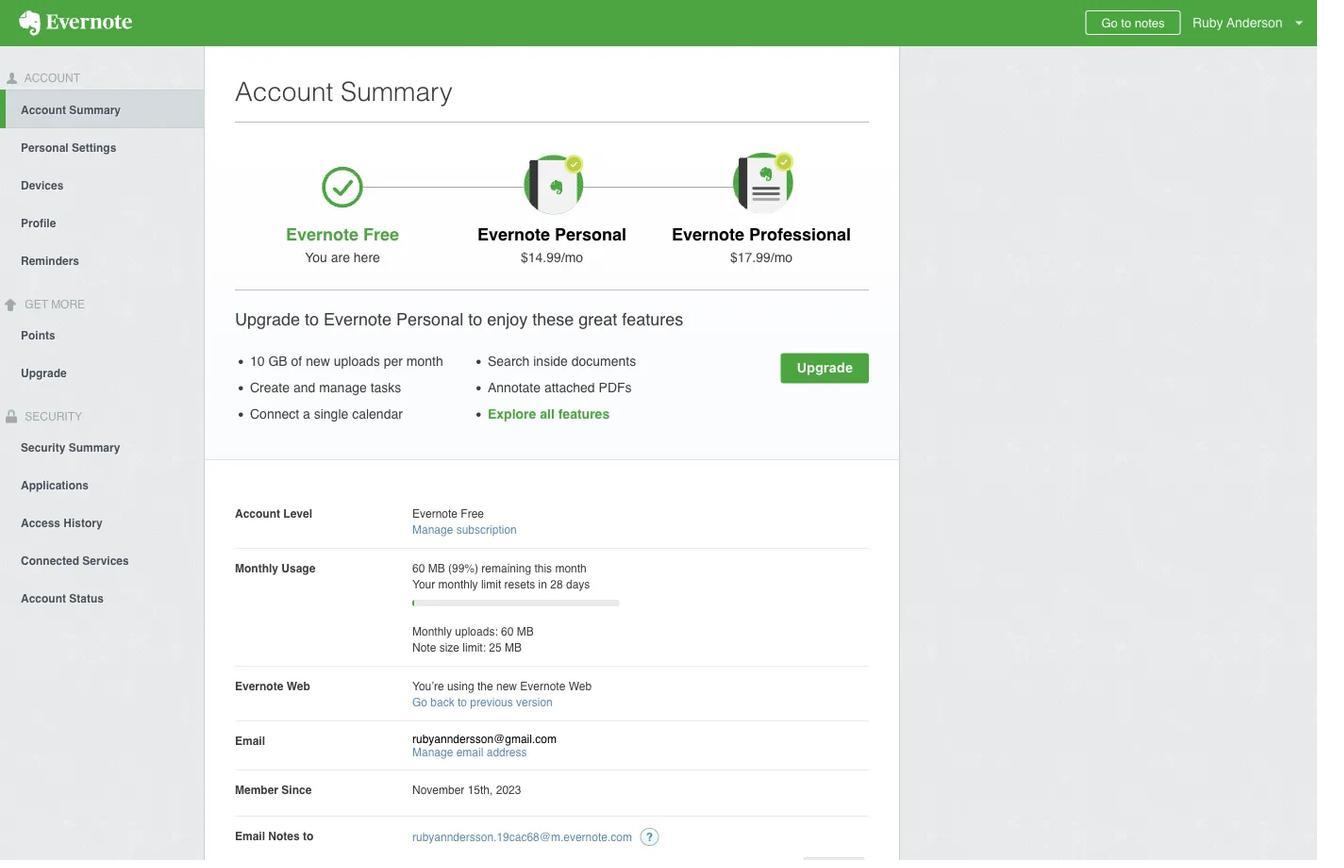 Task type: describe. For each thing, give the bounding box(es) containing it.
60 inside 60 mb (99%) remaining this month your monthly limit resets in 28 days
[[412, 562, 425, 575]]

mo for personal
[[565, 250, 583, 265]]

usage
[[281, 562, 315, 575]]

$14.99/
[[521, 250, 565, 265]]

go back to previous version link
[[412, 696, 553, 709]]

create
[[250, 380, 290, 395]]

days
[[566, 578, 590, 591]]

november
[[412, 784, 465, 797]]

enjoy
[[487, 309, 528, 329]]

monthly uploads: 60 mb note size limit: 25 mb
[[412, 625, 534, 654]]

personal inside evernote personal $14.99/ mo
[[555, 225, 626, 244]]

evernote link
[[0, 0, 151, 46]]

0 vertical spatial month
[[406, 354, 443, 369]]

member
[[235, 784, 278, 797]]

new for uploads
[[306, 354, 330, 369]]

devices
[[21, 179, 64, 192]]

level
[[283, 507, 312, 520]]

0 horizontal spatial upgrade
[[21, 367, 67, 380]]

manage inside rubyanndersson@gmail.com manage email address
[[412, 746, 453, 759]]

ruby anderson
[[1192, 15, 1283, 30]]

1 horizontal spatial upgrade
[[235, 309, 300, 329]]

a
[[303, 407, 310, 422]]

settings
[[72, 141, 116, 155]]

in
[[538, 578, 547, 591]]

uploads:
[[455, 625, 498, 638]]

gb
[[268, 354, 287, 369]]

evernote for evernote web
[[235, 680, 283, 693]]

go inside 'you're using the new evernote web go back to previous version'
[[412, 696, 427, 709]]

security summary
[[21, 441, 120, 454]]

annotate
[[488, 380, 541, 395]]

new for evernote
[[496, 680, 517, 693]]

resets
[[504, 578, 535, 591]]

get
[[25, 298, 48, 311]]

annotate attached pdfs
[[488, 380, 632, 395]]

single
[[314, 407, 348, 422]]

using
[[447, 680, 474, 693]]

15th,
[[468, 784, 493, 797]]

monthly usage
[[235, 562, 315, 575]]

these
[[532, 309, 574, 329]]

this
[[534, 562, 552, 575]]

evernote free manage subscription
[[412, 507, 517, 536]]

personal settings link
[[0, 128, 204, 166]]

limit:
[[463, 641, 486, 654]]

10
[[250, 354, 265, 369]]

attached
[[544, 380, 595, 395]]

since
[[281, 784, 312, 797]]

search
[[488, 354, 530, 369]]

go inside go to notes link
[[1101, 16, 1118, 30]]

2 horizontal spatial upgrade
[[797, 359, 853, 375]]

evernote for evernote personal $14.99/ mo
[[477, 225, 550, 244]]

november 15th, 2023
[[412, 784, 521, 797]]

60 inside monthly uploads: 60 mb note size limit: 25 mb
[[501, 625, 514, 638]]

here
[[354, 250, 380, 265]]

note
[[412, 641, 436, 654]]

ruby anderson link
[[1188, 0, 1317, 46]]

2 upgrade link from the left
[[0, 353, 204, 391]]

size
[[439, 641, 459, 654]]

per
[[384, 354, 403, 369]]

email for email notes to
[[235, 830, 265, 843]]

manage
[[319, 380, 367, 395]]

?
[[646, 831, 653, 844]]

points
[[21, 329, 55, 342]]

connected services
[[21, 554, 129, 567]]

$17.99/
[[730, 250, 774, 265]]

you're using the new evernote web go back to previous version
[[412, 680, 592, 709]]

pdfs
[[599, 380, 632, 395]]

10 gb of new uploads per month
[[250, 354, 443, 369]]

email
[[456, 746, 483, 759]]

explore
[[488, 407, 536, 422]]

security summary link
[[0, 428, 204, 465]]

great
[[579, 309, 617, 329]]

2 vertical spatial personal
[[396, 309, 463, 329]]

1 upgrade link from the left
[[781, 353, 869, 384]]

1 web from the left
[[287, 680, 310, 693]]

limit
[[481, 578, 501, 591]]

reminders
[[21, 255, 79, 268]]

evernote professional $17.99/ mo
[[672, 225, 851, 265]]

go to notes link
[[1085, 10, 1181, 35]]

documents
[[571, 354, 636, 369]]

connect
[[250, 407, 299, 422]]

reminders link
[[0, 241, 204, 279]]

manage email address link
[[412, 746, 527, 759]]

summary for 'account summary' link
[[69, 104, 121, 117]]

summary for security summary link
[[69, 441, 120, 454]]

mo for professional
[[774, 250, 793, 265]]

subscription
[[456, 523, 517, 536]]

explore all features
[[488, 407, 610, 422]]

free for evernote free manage subscription
[[461, 507, 484, 520]]

rubyanndersson.19cac68@m.evernote.com link
[[412, 831, 632, 844]]

create and manage tasks
[[250, 380, 401, 395]]

0 horizontal spatial features
[[558, 407, 610, 422]]

1 vertical spatial mb
[[517, 625, 534, 638]]

address
[[487, 746, 527, 759]]

status
[[69, 592, 104, 605]]



Task type: vqa. For each thing, say whether or not it's contained in the screenshot.
the bottom new
yes



Task type: locate. For each thing, give the bounding box(es) containing it.
applications
[[21, 479, 89, 492]]

1 vertical spatial 60
[[501, 625, 514, 638]]

email notes to
[[235, 830, 314, 843]]

connected services link
[[0, 541, 204, 579]]

account level
[[235, 507, 312, 520]]

1 horizontal spatial account summary
[[235, 76, 453, 107]]

2 mo from the left
[[774, 250, 793, 265]]

2 manage from the top
[[412, 746, 453, 759]]

0 vertical spatial email
[[235, 734, 265, 748]]

security up applications
[[21, 441, 65, 454]]

profile
[[21, 217, 56, 230]]

previous
[[470, 696, 513, 709]]

evernote free you are here
[[286, 225, 399, 265]]

rubyanndersson.19cac68@m.evernote.com
[[412, 831, 632, 844]]

manage left email
[[412, 746, 453, 759]]

new inside 'you're using the new evernote web go back to previous version'
[[496, 680, 517, 693]]

0 horizontal spatial web
[[287, 680, 310, 693]]

web
[[287, 680, 310, 693], [569, 680, 592, 693]]

your
[[412, 578, 435, 591]]

account
[[22, 72, 80, 85], [235, 76, 333, 107], [21, 104, 66, 117], [235, 507, 280, 520], [21, 592, 66, 605]]

2 email from the top
[[235, 830, 265, 843]]

evernote inside 'you're using the new evernote web go back to previous version'
[[520, 680, 565, 693]]

monthly inside monthly uploads: 60 mb note size limit: 25 mb
[[412, 625, 452, 638]]

1 manage from the top
[[412, 523, 453, 536]]

to up 10 gb of new uploads per month
[[305, 309, 319, 329]]

1 horizontal spatial month
[[555, 562, 587, 575]]

1 vertical spatial email
[[235, 830, 265, 843]]

mo down professional
[[774, 250, 793, 265]]

get more
[[22, 298, 85, 311]]

2 horizontal spatial personal
[[555, 225, 626, 244]]

1 vertical spatial personal
[[555, 225, 626, 244]]

email
[[235, 734, 265, 748], [235, 830, 265, 843]]

anderson
[[1227, 15, 1283, 30]]

monthly
[[438, 578, 478, 591]]

mo inside evernote professional $17.99/ mo
[[774, 250, 793, 265]]

go to notes
[[1101, 16, 1165, 30]]

version
[[516, 696, 553, 709]]

1 vertical spatial go
[[412, 696, 427, 709]]

1 vertical spatial security
[[21, 441, 65, 454]]

access
[[21, 516, 60, 530]]

1 vertical spatial features
[[558, 407, 610, 422]]

mb right 25
[[505, 641, 522, 654]]

and
[[293, 380, 315, 395]]

features down attached
[[558, 407, 610, 422]]

profile link
[[0, 204, 204, 241]]

evernote personal $14.99/ mo
[[477, 225, 626, 265]]

to right notes on the bottom left
[[303, 830, 314, 843]]

1 vertical spatial new
[[496, 680, 517, 693]]

1 horizontal spatial 60
[[501, 625, 514, 638]]

0 vertical spatial security
[[22, 410, 82, 423]]

features right great
[[622, 309, 683, 329]]

evernote inside evernote personal $14.99/ mo
[[477, 225, 550, 244]]

new right of
[[306, 354, 330, 369]]

monthly
[[235, 562, 278, 575], [412, 625, 452, 638]]

personal up devices
[[21, 141, 69, 155]]

25
[[489, 641, 502, 654]]

upgrade to evernote personal to enjoy these great features
[[235, 309, 683, 329]]

devices link
[[0, 166, 204, 204]]

free inside evernote free you are here
[[363, 225, 399, 244]]

1 horizontal spatial new
[[496, 680, 517, 693]]

to
[[1121, 16, 1131, 30], [305, 309, 319, 329], [468, 309, 482, 329], [458, 696, 467, 709], [303, 830, 314, 843]]

evernote image
[[0, 10, 151, 36]]

mb inside 60 mb (99%) remaining this month your monthly limit resets in 28 days
[[428, 562, 445, 575]]

manage up (99%)
[[412, 523, 453, 536]]

1 vertical spatial month
[[555, 562, 587, 575]]

1 horizontal spatial features
[[622, 309, 683, 329]]

to down 'using' in the bottom left of the page
[[458, 696, 467, 709]]

member since
[[235, 784, 312, 797]]

60 up your in the bottom left of the page
[[412, 562, 425, 575]]

new
[[306, 354, 330, 369], [496, 680, 517, 693]]

(99%)
[[448, 562, 478, 575]]

manage subscription link
[[412, 523, 517, 536]]

personal up per
[[396, 309, 463, 329]]

email left notes on the bottom left
[[235, 830, 265, 843]]

1 horizontal spatial personal
[[396, 309, 463, 329]]

free inside evernote free manage subscription
[[461, 507, 484, 520]]

account status link
[[0, 579, 204, 616]]

points link
[[0, 316, 204, 353]]

mo up these
[[565, 250, 583, 265]]

free
[[363, 225, 399, 244], [461, 507, 484, 520]]

month inside 60 mb (99%) remaining this month your monthly limit resets in 28 days
[[555, 562, 587, 575]]

access history
[[21, 516, 103, 530]]

60
[[412, 562, 425, 575], [501, 625, 514, 638]]

account summary link
[[6, 89, 204, 128]]

monthly left 'usage'
[[235, 562, 278, 575]]

all
[[540, 407, 555, 422]]

0 vertical spatial features
[[622, 309, 683, 329]]

remaining
[[481, 562, 531, 575]]

applications link
[[0, 465, 204, 503]]

0 horizontal spatial mo
[[565, 250, 583, 265]]

0 horizontal spatial month
[[406, 354, 443, 369]]

personal settings
[[21, 141, 116, 155]]

evernote inside evernote professional $17.99/ mo
[[672, 225, 744, 244]]

1 horizontal spatial mo
[[774, 250, 793, 265]]

1 horizontal spatial web
[[569, 680, 592, 693]]

evernote for evernote free manage subscription
[[412, 507, 458, 520]]

0 horizontal spatial 60
[[412, 562, 425, 575]]

0 vertical spatial 60
[[412, 562, 425, 575]]

0 horizontal spatial free
[[363, 225, 399, 244]]

rubyanndersson@gmail.com
[[412, 733, 557, 746]]

1 horizontal spatial upgrade link
[[781, 353, 869, 384]]

security up 'security summary'
[[22, 410, 82, 423]]

0 vertical spatial manage
[[412, 523, 453, 536]]

1 horizontal spatial free
[[461, 507, 484, 520]]

features
[[622, 309, 683, 329], [558, 407, 610, 422]]

None submit
[[803, 858, 865, 860]]

0 vertical spatial new
[[306, 354, 330, 369]]

evernote web
[[235, 680, 310, 693]]

mb
[[428, 562, 445, 575], [517, 625, 534, 638], [505, 641, 522, 654]]

to left notes
[[1121, 16, 1131, 30]]

go down you're
[[412, 696, 427, 709]]

evernote inside evernote free manage subscription
[[412, 507, 458, 520]]

uploads
[[334, 354, 380, 369]]

to inside 'you're using the new evernote web go back to previous version'
[[458, 696, 467, 709]]

web inside 'you're using the new evernote web go back to previous version'
[[569, 680, 592, 693]]

0 vertical spatial go
[[1101, 16, 1118, 30]]

mo
[[565, 250, 583, 265], [774, 250, 793, 265]]

1 horizontal spatial monthly
[[412, 625, 452, 638]]

new right the
[[496, 680, 517, 693]]

go
[[1101, 16, 1118, 30], [412, 696, 427, 709]]

0 vertical spatial monthly
[[235, 562, 278, 575]]

connected
[[21, 554, 79, 567]]

email up member
[[235, 734, 265, 748]]

mb up your in the bottom left of the page
[[428, 562, 445, 575]]

0 horizontal spatial new
[[306, 354, 330, 369]]

free for evernote free you are here
[[363, 225, 399, 244]]

the
[[477, 680, 493, 693]]

calendar
[[352, 407, 403, 422]]

manage inside evernote free manage subscription
[[412, 523, 453, 536]]

you're
[[412, 680, 444, 693]]

1 vertical spatial monthly
[[412, 625, 452, 638]]

security for security summary
[[21, 441, 65, 454]]

0 vertical spatial personal
[[21, 141, 69, 155]]

upgrade
[[235, 309, 300, 329], [797, 359, 853, 375], [21, 367, 67, 380]]

evernote for evernote professional $17.99/ mo
[[672, 225, 744, 244]]

0 vertical spatial free
[[363, 225, 399, 244]]

evernote for evernote free you are here
[[286, 225, 359, 244]]

1 vertical spatial free
[[461, 507, 484, 520]]

2 web from the left
[[569, 680, 592, 693]]

email for email
[[235, 734, 265, 748]]

monthly for monthly usage
[[235, 562, 278, 575]]

evernote
[[286, 225, 359, 244], [477, 225, 550, 244], [672, 225, 744, 244], [324, 309, 392, 329], [412, 507, 458, 520], [235, 680, 283, 693], [520, 680, 565, 693]]

of
[[291, 354, 302, 369]]

more
[[51, 298, 85, 311]]

mo inside evernote personal $14.99/ mo
[[565, 250, 583, 265]]

1 vertical spatial manage
[[412, 746, 453, 759]]

back
[[431, 696, 454, 709]]

security for security
[[22, 410, 82, 423]]

go left notes
[[1101, 16, 1118, 30]]

0 horizontal spatial upgrade link
[[0, 353, 204, 391]]

history
[[64, 516, 103, 530]]

mb down resets
[[517, 625, 534, 638]]

access history link
[[0, 503, 204, 541]]

summary
[[341, 76, 453, 107], [69, 104, 121, 117], [69, 441, 120, 454]]

evernote inside evernote free you are here
[[286, 225, 359, 244]]

personal up $14.99/
[[555, 225, 626, 244]]

1 horizontal spatial go
[[1101, 16, 1118, 30]]

28
[[550, 578, 563, 591]]

0 horizontal spatial monthly
[[235, 562, 278, 575]]

0 horizontal spatial personal
[[21, 141, 69, 155]]

60 up 25
[[501, 625, 514, 638]]

account status
[[21, 592, 104, 605]]

60 mb (99%) remaining this month your monthly limit resets in 28 days
[[412, 562, 590, 591]]

services
[[82, 554, 129, 567]]

2 vertical spatial mb
[[505, 641, 522, 654]]

month right per
[[406, 354, 443, 369]]

inside
[[533, 354, 568, 369]]

monthly up note
[[412, 625, 452, 638]]

monthly for monthly uploads: 60 mb note size limit: 25 mb
[[412, 625, 452, 638]]

free up here
[[363, 225, 399, 244]]

0 horizontal spatial account summary
[[21, 104, 121, 117]]

1 email from the top
[[235, 734, 265, 748]]

2023
[[496, 784, 521, 797]]

free up manage subscription "link"
[[461, 507, 484, 520]]

to left the enjoy
[[468, 309, 482, 329]]

0 horizontal spatial go
[[412, 696, 427, 709]]

connect a single calendar
[[250, 407, 403, 422]]

1 mo from the left
[[565, 250, 583, 265]]

0 vertical spatial mb
[[428, 562, 445, 575]]

month up days
[[555, 562, 587, 575]]



